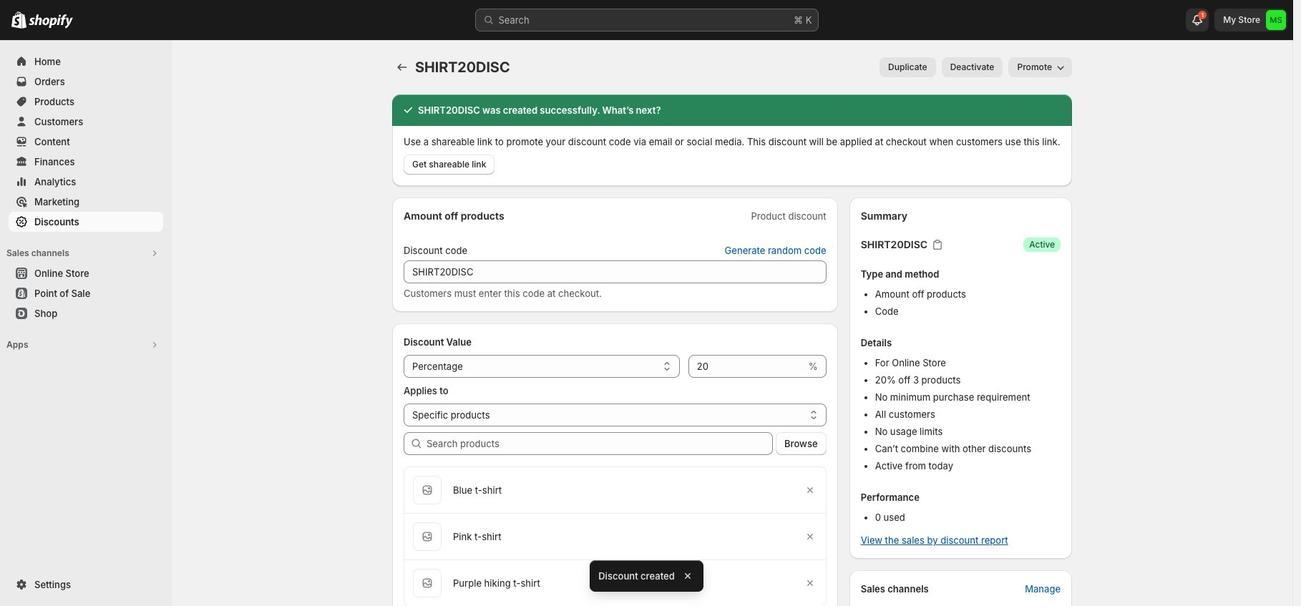 Task type: locate. For each thing, give the bounding box(es) containing it.
None text field
[[688, 355, 806, 378]]

my store image
[[1266, 10, 1286, 30]]

Search products text field
[[427, 432, 773, 455]]

shopify image
[[29, 14, 73, 29]]

None text field
[[404, 261, 827, 283]]



Task type: vqa. For each thing, say whether or not it's contained in the screenshot.
and corresponding to delivery
no



Task type: describe. For each thing, give the bounding box(es) containing it.
shopify image
[[11, 11, 26, 29]]



